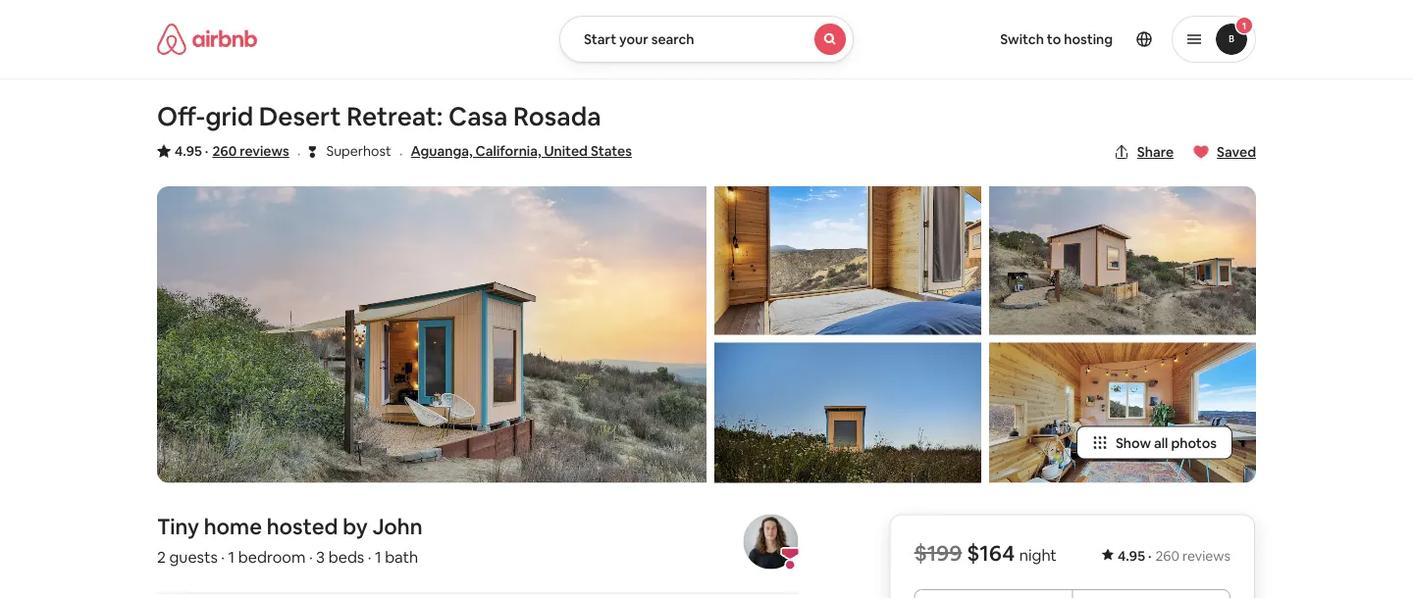 Task type: describe. For each thing, give the bounding box(es) containing it.
off-grid desert retreat: casa rosada image 3 image
[[714, 343, 981, 483]]

start
[[584, 30, 616, 48]]

night
[[1020, 545, 1057, 565]]

share
[[1137, 143, 1174, 161]]

1 vertical spatial 260
[[1156, 547, 1180, 565]]

switch to hosting
[[1000, 30, 1113, 48]]

switch
[[1000, 30, 1044, 48]]

tiny home hosted by john 2 guests · 1 bedroom · 3 beds · 1 bath
[[157, 513, 423, 568]]

· aguanga, california, united states
[[399, 142, 632, 163]]

Start your search search field
[[559, 16, 854, 63]]

0 vertical spatial reviews
[[240, 142, 289, 160]]

1 inside "dropdown button"
[[1242, 19, 1247, 32]]

home
[[204, 513, 262, 541]]

casa
[[448, 100, 508, 133]]

retreat:
[[347, 100, 443, 133]]

off-grid desert retreat: casa rosada image 2 image
[[714, 186, 981, 335]]

0 vertical spatial 4.95 · 260 reviews
[[175, 142, 289, 160]]

aguanga, california, united states button
[[411, 139, 632, 163]]

$199
[[914, 539, 962, 567]]

off-grid desert retreat: casa rosada image 5 image
[[989, 343, 1256, 483]]

saved
[[1217, 143, 1256, 161]]

· inside · aguanga, california, united states
[[399, 143, 403, 163]]

aguanga,
[[411, 142, 473, 160]]

off-grid desert retreat: casa rosada image 4 image
[[989, 186, 1256, 335]]

search
[[651, 30, 694, 48]]

1 button
[[1172, 16, 1256, 63]]

hosting
[[1064, 30, 1113, 48]]

260 reviews button
[[212, 141, 289, 161]]

switch to hosting link
[[989, 19, 1125, 60]]

california,
[[475, 142, 541, 160]]

bath
[[385, 548, 418, 568]]

off-
[[157, 100, 205, 133]]

saved button
[[1186, 135, 1264, 169]]

to
[[1047, 30, 1061, 48]]

1 vertical spatial 4.95 · 260 reviews
[[1118, 547, 1231, 565]]

grid
[[205, 100, 253, 133]]

0 horizontal spatial 4.95
[[175, 142, 202, 160]]

3
[[316, 548, 325, 568]]

1 vertical spatial 4.95
[[1118, 547, 1145, 565]]

your
[[619, 30, 648, 48]]



Task type: locate. For each thing, give the bounding box(es) containing it.
united
[[544, 142, 588, 160]]

1 vertical spatial reviews
[[1183, 547, 1231, 565]]

show
[[1116, 434, 1151, 452]]

4.95 right "night" at right bottom
[[1118, 547, 1145, 565]]

john is a superhost. learn more about john. image
[[743, 515, 798, 570], [743, 515, 798, 570]]

all
[[1154, 434, 1168, 452]]

·
[[205, 142, 208, 160], [297, 143, 301, 163], [399, 143, 403, 163], [1148, 547, 1152, 565], [221, 548, 225, 568], [309, 548, 313, 568], [368, 548, 371, 568]]

1 horizontal spatial 1
[[375, 548, 381, 568]]

show all photos button
[[1077, 427, 1233, 460]]

0 horizontal spatial reviews
[[240, 142, 289, 160]]

start your search
[[584, 30, 694, 48]]

$164
[[967, 539, 1015, 567]]

4.95
[[175, 142, 202, 160], [1118, 547, 1145, 565]]

0 horizontal spatial 4.95 · 260 reviews
[[175, 142, 289, 160]]

rosada
[[513, 100, 601, 133]]

desert
[[259, 100, 341, 133]]

1 horizontal spatial reviews
[[1183, 547, 1231, 565]]

bedroom
[[238, 548, 306, 568]]

beds
[[328, 548, 364, 568]]

0 horizontal spatial 260
[[212, 142, 237, 160]]

hosted
[[267, 513, 338, 541]]

superhost
[[326, 142, 391, 160]]

off-grid desert retreat: casa rosada image 1 image
[[157, 186, 707, 483]]

260
[[212, 142, 237, 160], [1156, 547, 1180, 565]]

0 horizontal spatial 1
[[228, 548, 235, 568]]

0 vertical spatial 4.95
[[175, 142, 202, 160]]

guests
[[169, 548, 218, 568]]

󰀃
[[309, 142, 316, 160]]

show all photos
[[1116, 434, 1217, 452]]

profile element
[[877, 0, 1256, 79]]

1
[[1242, 19, 1247, 32], [228, 548, 235, 568], [375, 548, 381, 568]]

tiny
[[157, 513, 199, 541]]

by john
[[343, 513, 423, 541]]

4.95 · 260 reviews
[[175, 142, 289, 160], [1118, 547, 1231, 565]]

2
[[157, 548, 166, 568]]

2 horizontal spatial 1
[[1242, 19, 1247, 32]]

0 vertical spatial 260
[[212, 142, 237, 160]]

off-grid desert retreat: casa rosada
[[157, 100, 601, 133]]

start your search button
[[559, 16, 854, 63]]

1 horizontal spatial 4.95 · 260 reviews
[[1118, 547, 1231, 565]]

share button
[[1106, 135, 1182, 169]]

1 horizontal spatial 260
[[1156, 547, 1180, 565]]

4.95 down off-
[[175, 142, 202, 160]]

states
[[591, 142, 632, 160]]

1 horizontal spatial 4.95
[[1118, 547, 1145, 565]]

reviews
[[240, 142, 289, 160], [1183, 547, 1231, 565]]

$199 $164 night
[[914, 539, 1057, 567]]

photos
[[1171, 434, 1217, 452]]



Task type: vqa. For each thing, say whether or not it's contained in the screenshot.
HOSTING at the top
yes



